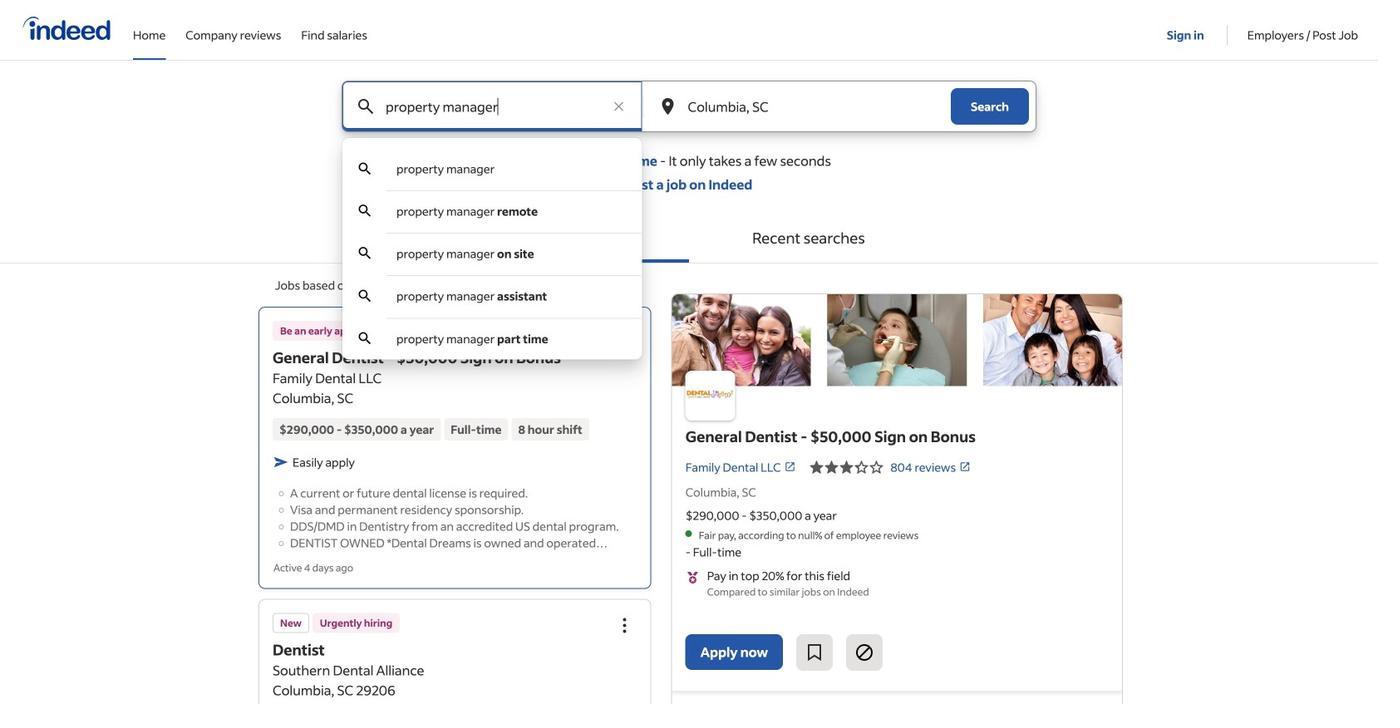 Task type: locate. For each thing, give the bounding box(es) containing it.
clear what input image
[[611, 98, 627, 115]]

main content
[[0, 81, 1379, 704]]

group
[[607, 315, 643, 352]]

family dental llc logo image
[[672, 294, 1122, 386], [686, 371, 736, 421]]

search suggestions list box
[[343, 148, 642, 360]]

family dental llc (opens in a new tab) image
[[784, 461, 796, 473]]

search: Job title, keywords, or company text field
[[382, 81, 602, 131]]

not interested image
[[855, 643, 875, 663]]

Edit location text field
[[685, 81, 918, 131]]

None search field
[[328, 81, 1050, 360]]

tab list
[[0, 213, 1379, 264]]



Task type: vqa. For each thing, say whether or not it's contained in the screenshot.
Your Privacy Choices
no



Task type: describe. For each thing, give the bounding box(es) containing it.
3.2 out of 5 stars image
[[809, 457, 884, 477]]

job actions for dentist is collapsed image
[[615, 616, 635, 636]]

save this job image
[[805, 643, 825, 663]]

property manager element
[[397, 161, 495, 176]]

3.2 out of 5 stars. link to 804 reviews company ratings (opens in a new tab) image
[[960, 461, 971, 473]]



